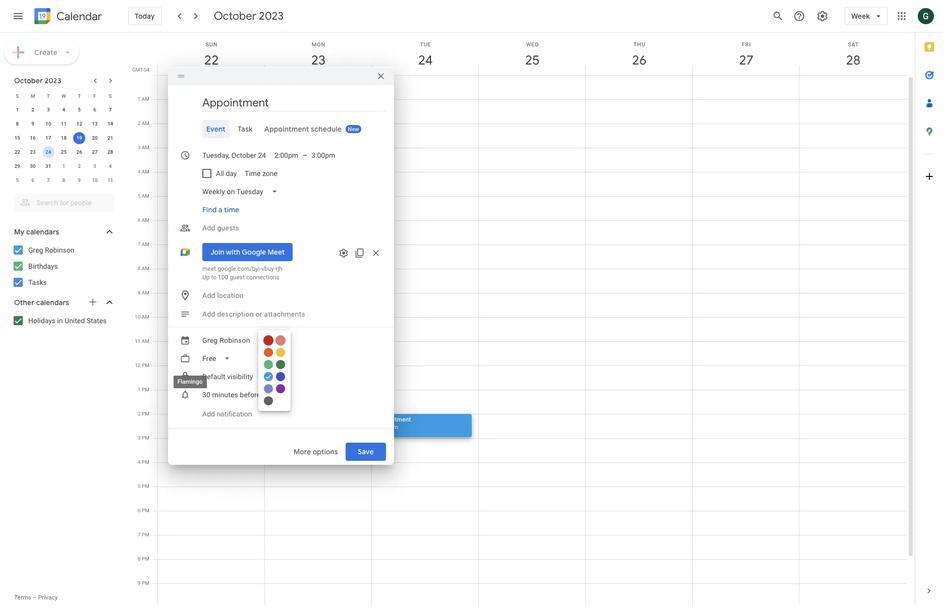 Task type: vqa. For each thing, say whether or not it's contained in the screenshot.
the bottommost 12
yes



Task type: describe. For each thing, give the bounding box(es) containing it.
november 7 element
[[42, 175, 54, 187]]

fri 27
[[739, 41, 753, 69]]

18 element
[[58, 132, 70, 144]]

30 element
[[27, 161, 39, 173]]

20
[[92, 135, 98, 141]]

24 link
[[414, 49, 437, 72]]

5 pm
[[138, 484, 149, 490]]

3 up 10 element at left
[[47, 107, 50, 113]]

appointment schedule
[[265, 125, 342, 134]]

24 inside cell
[[45, 149, 51, 155]]

29 element
[[11, 161, 23, 173]]

7 for 7 pm
[[138, 533, 141, 538]]

3 for 3 am
[[138, 145, 141, 150]]

peacock, set event color menu item
[[264, 373, 273, 382]]

1 horizontal spatial 2023
[[259, 9, 284, 23]]

my calendars list
[[2, 242, 125, 291]]

26 inside column header
[[632, 52, 646, 69]]

row containing 15
[[10, 131, 118, 145]]

15
[[14, 135, 20, 141]]

7 up the 14
[[109, 107, 112, 113]]

row containing 29
[[10, 160, 118, 174]]

description
[[217, 311, 254, 319]]

today
[[135, 12, 155, 21]]

calendar heading
[[55, 9, 102, 23]]

2 for november 2 element
[[78, 164, 81, 169]]

7 pm
[[138, 533, 149, 538]]

25 inside wed 25
[[525, 52, 539, 69]]

Search for people text field
[[20, 194, 109, 212]]

pm for 2 pm
[[142, 412, 149, 417]]

pm for 3 pm
[[142, 436, 149, 441]]

8 for 8 pm
[[138, 557, 141, 563]]

25 column header
[[479, 33, 586, 75]]

terms
[[14, 595, 31, 602]]

am for 9 am
[[142, 290, 149, 296]]

week button
[[845, 4, 888, 28]]

5 for "november 5" element
[[16, 178, 19, 183]]

graphite, set event color menu item
[[264, 397, 273, 406]]

25 inside 25 element
[[61, 149, 67, 155]]

wed 25
[[525, 41, 539, 69]]

row containing s
[[10, 89, 118, 103]]

12 element
[[73, 118, 85, 130]]

3 for november 3 element
[[93, 164, 96, 169]]

my calendars button
[[2, 224, 125, 240]]

6 for 6 am
[[138, 218, 141, 223]]

5 for 5 pm
[[138, 484, 141, 490]]

november 10 element
[[89, 175, 101, 187]]

2 for 2 am
[[138, 121, 141, 126]]

Add title text field
[[202, 95, 386, 111]]

12 pm
[[135, 363, 149, 369]]

add for add notification
[[202, 411, 215, 419]]

7 am
[[138, 242, 149, 247]]

11 am
[[135, 339, 149, 344]]

0 vertical spatial –
[[303, 151, 308, 160]]

19
[[76, 135, 82, 141]]

4 pm
[[138, 460, 149, 466]]

28 element
[[104, 146, 116, 159]]

8 for november 8 element
[[62, 178, 65, 183]]

1 horizontal spatial october 2023
[[214, 9, 284, 23]]

4 for november 4 element
[[109, 164, 112, 169]]

22 column header
[[158, 33, 265, 75]]

2 am
[[138, 121, 149, 126]]

row containing 8
[[10, 117, 118, 131]]

5 cell from the left
[[586, 75, 693, 606]]

4 down w
[[62, 107, 65, 113]]

2 t from the left
[[78, 93, 81, 99]]

24 inside column header
[[418, 52, 432, 69]]

add location
[[202, 292, 244, 300]]

am for 5 am
[[142, 193, 149, 199]]

in
[[57, 317, 63, 325]]

2 for 2 pm
[[138, 412, 141, 417]]

28 inside the "28" element
[[108, 149, 113, 155]]

10 am
[[135, 315, 149, 320]]

8 am
[[138, 266, 149, 272]]

19, today element
[[73, 132, 85, 144]]

10 element
[[42, 118, 54, 130]]

24 column header
[[372, 33, 479, 75]]

add for add guests
[[202, 224, 215, 232]]

appointment 2 – 3pm
[[376, 417, 411, 431]]

1 horizontal spatial october
[[214, 9, 256, 23]]

add guests button
[[198, 219, 386, 237]]

Start time text field
[[275, 149, 299, 162]]

21 element
[[104, 132, 116, 144]]

grid containing 22
[[129, 33, 915, 606]]

other calendars button
[[2, 295, 125, 311]]

9 pm
[[138, 581, 149, 587]]

guests
[[217, 224, 239, 232]]

to element
[[303, 151, 308, 160]]

appointment for 2
[[376, 417, 411, 424]]

pm for 1 pm
[[142, 387, 149, 393]]

13 element
[[89, 118, 101, 130]]

gmt-
[[132, 67, 144, 73]]

16
[[30, 135, 36, 141]]

10 for 10 am
[[135, 315, 141, 320]]

24 cell
[[41, 145, 56, 160]]

vbuy-
[[262, 266, 276, 273]]

calendars for my calendars
[[26, 228, 59, 237]]

to
[[211, 274, 217, 281]]

27 column header
[[693, 33, 800, 75]]

26 element
[[73, 146, 85, 159]]

tangerine, set event color menu item
[[264, 348, 273, 357]]

3 for 3 pm
[[138, 436, 141, 441]]

am for 10 am
[[142, 315, 149, 320]]

23 element
[[27, 146, 39, 159]]

1 horizontal spatial greg
[[202, 337, 218, 345]]

1 for 1 am
[[138, 96, 141, 102]]

w
[[62, 93, 66, 99]]

22 link
[[200, 49, 223, 72]]

terms – privacy
[[14, 595, 58, 602]]

rjh
[[276, 266, 283, 273]]

am for 8 am
[[142, 266, 149, 272]]

up
[[202, 274, 210, 281]]

am for 6 am
[[142, 218, 149, 223]]

event button
[[202, 120, 230, 138]]

31
[[45, 164, 51, 169]]

11 for 11 "element"
[[61, 121, 67, 127]]

am for 7 am
[[142, 242, 149, 247]]

sun
[[206, 41, 218, 48]]

18
[[61, 135, 67, 141]]

fri
[[742, 41, 752, 48]]

grape, set event color menu item
[[276, 385, 285, 394]]

10 for november 10 element
[[92, 178, 98, 183]]

f
[[93, 93, 96, 99]]

8 for 8 am
[[138, 266, 141, 272]]

new element
[[346, 125, 362, 133]]

join with google meet
[[211, 248, 285, 257]]

0 horizontal spatial october 2023
[[14, 76, 61, 85]]

22 inside column header
[[204, 52, 218, 69]]

27 inside october 2023 grid
[[92, 149, 98, 155]]

17 element
[[42, 132, 54, 144]]

november 4 element
[[104, 161, 116, 173]]

23 link
[[307, 49, 330, 72]]

tomato, set event color menu item
[[263, 336, 273, 346]]

sage, set event color menu item
[[264, 361, 273, 370]]

notification
[[217, 411, 252, 419]]

25 link
[[521, 49, 544, 72]]

100
[[218, 274, 228, 281]]

26 inside row
[[76, 149, 82, 155]]

thu
[[634, 41, 646, 48]]

pm for 6 pm
[[142, 508, 149, 514]]

7 for 7 am
[[138, 242, 141, 247]]

sun 22
[[204, 41, 218, 69]]

pm for 7 pm
[[142, 533, 149, 538]]

9 am
[[138, 290, 149, 296]]

13
[[92, 121, 98, 127]]

04
[[144, 67, 149, 73]]

5 up 12 element
[[78, 107, 81, 113]]

privacy
[[38, 595, 58, 602]]

1 horizontal spatial greg robinson
[[202, 337, 250, 345]]

today button
[[128, 4, 161, 28]]

14 element
[[104, 118, 116, 130]]

4 am
[[138, 169, 149, 175]]

am for 3 am
[[142, 145, 149, 150]]

google
[[242, 248, 266, 257]]

1 for 1 pm
[[138, 387, 141, 393]]

29
[[14, 164, 20, 169]]

6 cell from the left
[[693, 75, 800, 606]]

basil, set event color menu item
[[276, 361, 285, 370]]

23 column header
[[265, 33, 372, 75]]

1 horizontal spatial tab list
[[916, 33, 944, 578]]

12 for 12 pm
[[135, 363, 141, 369]]

new
[[348, 126, 359, 133]]

meet
[[268, 248, 285, 257]]

birthdays
[[28, 263, 58, 271]]

task
[[238, 125, 253, 134]]

1 cell from the left
[[158, 75, 265, 606]]

17
[[45, 135, 51, 141]]

connections
[[246, 274, 280, 281]]

2 pm
[[138, 412, 149, 417]]

1 for november 1 element
[[62, 164, 65, 169]]

day
[[226, 170, 237, 178]]

4 cell from the left
[[479, 75, 586, 606]]

add other calendars image
[[88, 297, 98, 308]]



Task type: locate. For each thing, give the bounding box(es) containing it.
row containing 1
[[10, 103, 118, 117]]

9 am from the top
[[142, 290, 149, 296]]

cell
[[158, 75, 265, 606], [265, 75, 372, 606], [372, 75, 479, 606], [479, 75, 586, 606], [586, 75, 693, 606], [693, 75, 800, 606], [800, 75, 907, 606]]

november 9 element
[[73, 175, 85, 187]]

28
[[846, 52, 860, 69], [108, 149, 113, 155]]

3 down 27 element
[[93, 164, 96, 169]]

add for add description or attachments
[[202, 311, 215, 319]]

pm for 9 pm
[[142, 581, 149, 587]]

join
[[211, 248, 224, 257]]

4 up "5 pm"
[[138, 460, 141, 466]]

greg robinson up birthdays
[[28, 246, 74, 254]]

1 up "15"
[[16, 107, 19, 113]]

appointment inside "cell"
[[376, 417, 411, 424]]

meet.google.com/byi-
[[202, 266, 262, 273]]

0 vertical spatial october
[[214, 9, 256, 23]]

am down 2 am
[[142, 145, 149, 150]]

1 t from the left
[[47, 93, 50, 99]]

Start date text field
[[202, 149, 267, 162]]

11 down 10 am
[[135, 339, 141, 344]]

27 down fri
[[739, 52, 753, 69]]

10
[[45, 121, 51, 127], [92, 178, 98, 183], [135, 315, 141, 320]]

3pm
[[386, 424, 399, 431]]

all
[[216, 170, 224, 178]]

0 horizontal spatial 12
[[76, 121, 82, 127]]

1 horizontal spatial –
[[303, 151, 308, 160]]

pm up 8 pm
[[142, 533, 149, 538]]

12 inside row
[[76, 121, 82, 127]]

2 inside the appointment 2 – 3pm
[[376, 424, 379, 431]]

0 horizontal spatial 23
[[30, 149, 36, 155]]

calendars right my
[[26, 228, 59, 237]]

1 add from the top
[[202, 224, 215, 232]]

8 pm
[[138, 557, 149, 563]]

24 element
[[42, 146, 54, 159]]

3 down 2 pm
[[138, 436, 141, 441]]

november 1 element
[[58, 161, 70, 173]]

22 inside row
[[14, 149, 20, 155]]

1 am from the top
[[142, 96, 149, 102]]

7 up 8 am
[[138, 242, 141, 247]]

9 up 10 am
[[138, 290, 141, 296]]

1 am
[[138, 96, 149, 102]]

november 11 element
[[104, 175, 116, 187]]

0 horizontal spatial s
[[16, 93, 19, 99]]

s right f
[[109, 93, 112, 99]]

4 for 4 pm
[[138, 460, 141, 466]]

11 down november 4 element
[[108, 178, 113, 183]]

0 vertical spatial 25
[[525, 52, 539, 69]]

25 down '18' element
[[61, 149, 67, 155]]

t left w
[[47, 93, 50, 99]]

am up 12 pm at bottom left
[[142, 339, 149, 344]]

1 vertical spatial greg
[[202, 337, 218, 345]]

october up m
[[14, 76, 43, 85]]

2 vertical spatial –
[[33, 595, 37, 602]]

2 s from the left
[[109, 93, 112, 99]]

am
[[142, 96, 149, 102], [142, 121, 149, 126], [142, 145, 149, 150], [142, 169, 149, 175], [142, 193, 149, 199], [142, 218, 149, 223], [142, 242, 149, 247], [142, 266, 149, 272], [142, 290, 149, 296], [142, 315, 149, 320], [142, 339, 149, 344]]

8 up "15"
[[16, 121, 19, 127]]

0 horizontal spatial 28
[[108, 149, 113, 155]]

0 horizontal spatial 24
[[45, 149, 51, 155]]

0 vertical spatial 22
[[204, 52, 218, 69]]

calendars inside other calendars dropdown button
[[36, 298, 69, 308]]

sat
[[848, 41, 860, 48]]

greg inside my calendars "list"
[[28, 246, 43, 254]]

22
[[204, 52, 218, 69], [14, 149, 20, 155]]

12 for 12
[[76, 121, 82, 127]]

–
[[303, 151, 308, 160], [381, 424, 385, 431], [33, 595, 37, 602]]

11 am from the top
[[142, 339, 149, 344]]

None field
[[198, 183, 286, 201], [198, 350, 239, 368], [198, 368, 276, 386], [198, 386, 283, 404], [198, 183, 286, 201], [198, 350, 239, 368], [198, 368, 276, 386], [198, 386, 283, 404]]

or
[[256, 311, 262, 319]]

1 vertical spatial 24
[[45, 149, 51, 155]]

week
[[852, 12, 871, 21]]

28 down the 21 element
[[108, 149, 113, 155]]

6 am from the top
[[142, 218, 149, 223]]

am down "5 am" on the left top of the page
[[142, 218, 149, 223]]

1 vertical spatial robinson
[[220, 337, 250, 345]]

robinson down "description"
[[220, 337, 250, 345]]

create button
[[4, 40, 79, 65]]

7 up 8 pm
[[138, 533, 141, 538]]

– left end time text field
[[303, 151, 308, 160]]

4 am from the top
[[142, 169, 149, 175]]

november 6 element
[[27, 175, 39, 187]]

1 horizontal spatial 22
[[204, 52, 218, 69]]

10 down november 3 element
[[92, 178, 98, 183]]

tue 24
[[418, 41, 432, 69]]

0 horizontal spatial 10
[[45, 121, 51, 127]]

6 up 7 pm
[[138, 508, 141, 514]]

12
[[76, 121, 82, 127], [135, 363, 141, 369]]

12 up 19
[[76, 121, 82, 127]]

6 for november 6 element
[[31, 178, 34, 183]]

7 cell from the left
[[800, 75, 907, 606]]

guest
[[230, 274, 245, 281]]

november 8 element
[[58, 175, 70, 187]]

blueberry, set event color menu item
[[276, 373, 285, 382]]

10 for 10 element at left
[[45, 121, 51, 127]]

3 am
[[138, 145, 149, 150]]

3 pm from the top
[[142, 412, 149, 417]]

find a time button
[[198, 201, 244, 219]]

add down up at the left top of the page
[[202, 292, 215, 300]]

pm up 2 pm
[[142, 387, 149, 393]]

5 down 29 element
[[16, 178, 19, 183]]

0 horizontal spatial 26
[[76, 149, 82, 155]]

15 element
[[11, 132, 23, 144]]

23 inside grid
[[30, 149, 36, 155]]

row group
[[10, 103, 118, 188]]

4 down the "28" element
[[109, 164, 112, 169]]

6 am
[[138, 218, 149, 223]]

0 vertical spatial greg robinson
[[28, 246, 74, 254]]

22 down the 15 element at the top of page
[[14, 149, 20, 155]]

6 down f
[[93, 107, 96, 113]]

5 down '4 pm'
[[138, 484, 141, 490]]

pm down '4 pm'
[[142, 484, 149, 490]]

t left f
[[78, 93, 81, 99]]

28 link
[[842, 49, 865, 72]]

0 vertical spatial 12
[[76, 121, 82, 127]]

add left the notification
[[202, 411, 215, 419]]

1 horizontal spatial 25
[[525, 52, 539, 69]]

privacy link
[[38, 595, 58, 602]]

19 cell
[[72, 131, 87, 145]]

9 pm from the top
[[142, 557, 149, 563]]

time zone button
[[241, 165, 282, 183]]

10 up 17
[[45, 121, 51, 127]]

other
[[14, 298, 34, 308]]

11 element
[[58, 118, 70, 130]]

26 link
[[628, 49, 651, 72]]

holidays
[[28, 317, 56, 325]]

5 for 5 am
[[138, 193, 141, 199]]

tab list
[[916, 33, 944, 578], [176, 120, 386, 138]]

row containing 22
[[10, 145, 118, 160]]

4 add from the top
[[202, 411, 215, 419]]

robinson down my calendars dropdown button
[[45, 246, 74, 254]]

1 s from the left
[[16, 93, 19, 99]]

1 pm
[[138, 387, 149, 393]]

add down find
[[202, 224, 215, 232]]

location
[[217, 292, 244, 300]]

time
[[245, 170, 261, 178]]

2 down "26" element
[[78, 164, 81, 169]]

25 element
[[58, 146, 70, 159]]

23 down 16 'element'
[[30, 149, 36, 155]]

november 5 element
[[11, 175, 23, 187]]

united
[[65, 317, 85, 325]]

3 pm
[[138, 436, 149, 441]]

11 up 18
[[61, 121, 67, 127]]

add notification
[[202, 411, 252, 419]]

27 link
[[735, 49, 758, 72]]

am for 11 am
[[142, 339, 149, 344]]

5 down 4 am
[[138, 193, 141, 199]]

greg robinson
[[28, 246, 74, 254], [202, 337, 250, 345]]

0 vertical spatial 28
[[846, 52, 860, 69]]

0 vertical spatial 26
[[632, 52, 646, 69]]

1 vertical spatial 26
[[76, 149, 82, 155]]

pm up "5 pm"
[[142, 460, 149, 466]]

5 pm from the top
[[142, 460, 149, 466]]

calendars up the "in"
[[36, 298, 69, 308]]

6 pm from the top
[[142, 484, 149, 490]]

0 horizontal spatial 27
[[92, 149, 98, 155]]

s left m
[[16, 93, 19, 99]]

pm down 2 pm
[[142, 436, 149, 441]]

0 vertical spatial october 2023
[[214, 9, 284, 23]]

2 down 1 am
[[138, 121, 141, 126]]

october 2023 up m
[[14, 76, 61, 85]]

1 horizontal spatial 12
[[135, 363, 141, 369]]

8 pm from the top
[[142, 533, 149, 538]]

10 pm from the top
[[142, 581, 149, 587]]

2 vertical spatial 11
[[135, 339, 141, 344]]

3 add from the top
[[202, 311, 215, 319]]

0 horizontal spatial 25
[[61, 149, 67, 155]]

8 am from the top
[[142, 266, 149, 272]]

row containing 5
[[10, 174, 118, 188]]

10 am from the top
[[142, 315, 149, 320]]

11 for 11 am
[[135, 339, 141, 344]]

25
[[525, 52, 539, 69], [61, 149, 67, 155]]

4 for 4 am
[[138, 169, 141, 175]]

0 horizontal spatial robinson
[[45, 246, 74, 254]]

1 horizontal spatial 26
[[632, 52, 646, 69]]

1 vertical spatial 22
[[14, 149, 20, 155]]

2 cell from the left
[[265, 75, 372, 606]]

22 element
[[11, 146, 23, 159]]

3 am from the top
[[142, 145, 149, 150]]

row group containing 1
[[10, 103, 118, 188]]

9 for the november 9 "element"
[[78, 178, 81, 183]]

– left 3pm
[[381, 424, 385, 431]]

5 inside "november 5" element
[[16, 178, 19, 183]]

2 pm from the top
[[142, 387, 149, 393]]

24 down tue
[[418, 52, 432, 69]]

30
[[30, 164, 36, 169]]

0 vertical spatial 24
[[418, 52, 432, 69]]

pm up 1 pm
[[142, 363, 149, 369]]

greg robinson inside my calendars "list"
[[28, 246, 74, 254]]

add description or attachments
[[202, 311, 305, 319]]

7 for november 7 element
[[47, 178, 50, 183]]

0 vertical spatial robinson
[[45, 246, 74, 254]]

None search field
[[0, 190, 125, 212]]

24
[[418, 52, 432, 69], [45, 149, 51, 155]]

1 vertical spatial 28
[[108, 149, 113, 155]]

6
[[93, 107, 96, 113], [31, 178, 34, 183], [138, 218, 141, 223], [138, 508, 141, 514]]

– right "terms"
[[33, 595, 37, 602]]

november 3 element
[[89, 161, 101, 173]]

am down 8 am
[[142, 290, 149, 296]]

am up 8 am
[[142, 242, 149, 247]]

4 pm from the top
[[142, 436, 149, 441]]

8 down 7 pm
[[138, 557, 141, 563]]

0 horizontal spatial greg robinson
[[28, 246, 74, 254]]

appointment for schedule
[[265, 125, 310, 134]]

9 for 9 am
[[138, 290, 141, 296]]

27
[[739, 52, 753, 69], [92, 149, 98, 155]]

0 vertical spatial greg
[[28, 246, 43, 254]]

add down add location
[[202, 311, 215, 319]]

0 horizontal spatial appointment
[[265, 125, 310, 134]]

pm for 12 pm
[[142, 363, 149, 369]]

tasks
[[28, 279, 47, 287]]

10 up 11 am
[[135, 315, 141, 320]]

grid
[[129, 33, 915, 606]]

pm down 8 pm
[[142, 581, 149, 587]]

1 horizontal spatial robinson
[[220, 337, 250, 345]]

8 up 9 am
[[138, 266, 141, 272]]

october 2023 up sun at the left top of the page
[[214, 9, 284, 23]]

am for 1 am
[[142, 96, 149, 102]]

am for 4 am
[[142, 169, 149, 175]]

1 horizontal spatial 27
[[739, 52, 753, 69]]

time
[[224, 206, 239, 215]]

8 down november 1 element
[[62, 178, 65, 183]]

0 vertical spatial calendars
[[26, 228, 59, 237]]

settings menu image
[[817, 10, 829, 22]]

row containing appointment
[[154, 75, 907, 606]]

28 down sat
[[846, 52, 860, 69]]

27 down 20 element
[[92, 149, 98, 155]]

9 inside "element"
[[78, 178, 81, 183]]

m
[[31, 93, 35, 99]]

with
[[226, 248, 240, 257]]

1 down 25 element
[[62, 164, 65, 169]]

1 vertical spatial calendars
[[36, 298, 69, 308]]

attachments
[[264, 311, 305, 319]]

add guests
[[202, 224, 239, 232]]

event
[[207, 125, 226, 134]]

appointment up 3pm
[[376, 417, 411, 424]]

25 down wed
[[525, 52, 539, 69]]

meet.google.com/byi-vbuy-rjh up to 100 guest connections
[[202, 266, 283, 281]]

1 vertical spatial 2023
[[45, 76, 61, 85]]

14
[[108, 121, 113, 127]]

23 inside mon 23
[[311, 52, 325, 69]]

am up "5 am" on the left top of the page
[[142, 169, 149, 175]]

23 down mon
[[311, 52, 325, 69]]

2 am from the top
[[142, 121, 149, 126]]

join with google meet link
[[202, 243, 293, 262]]

a
[[219, 206, 222, 215]]

7 am from the top
[[142, 242, 149, 247]]

appointment up start time text field on the left top of page
[[265, 125, 310, 134]]

0 horizontal spatial 22
[[14, 149, 20, 155]]

gmt-04
[[132, 67, 149, 73]]

0 horizontal spatial greg
[[28, 246, 43, 254]]

am up 2 am
[[142, 96, 149, 102]]

3
[[47, 107, 50, 113], [138, 145, 141, 150], [93, 164, 96, 169], [138, 436, 141, 441]]

9 down 8 pm
[[138, 581, 141, 587]]

october 2023 grid
[[10, 89, 118, 188]]

3 inside november 3 element
[[93, 164, 96, 169]]

7 pm from the top
[[142, 508, 149, 514]]

0 horizontal spatial t
[[47, 93, 50, 99]]

pm for 5 pm
[[142, 484, 149, 490]]

9 up 16
[[31, 121, 34, 127]]

1 up 2 am
[[138, 96, 141, 102]]

0 vertical spatial 27
[[739, 52, 753, 69]]

pm up 7 pm
[[142, 508, 149, 514]]

greg robinson down "description"
[[202, 337, 250, 345]]

robinson inside my calendars "list"
[[45, 246, 74, 254]]

0 vertical spatial 10
[[45, 121, 51, 127]]

1 vertical spatial –
[[381, 424, 385, 431]]

calendar
[[57, 9, 102, 23]]

am for 2 am
[[142, 121, 149, 126]]

4 up "5 am" on the left top of the page
[[138, 169, 141, 175]]

1 horizontal spatial 28
[[846, 52, 860, 69]]

1 vertical spatial 25
[[61, 149, 67, 155]]

sat 28
[[846, 41, 860, 69]]

End time text field
[[312, 149, 336, 162]]

12 inside grid
[[135, 363, 141, 369]]

– inside the appointment 2 – 3pm
[[381, 424, 385, 431]]

1 horizontal spatial appointment
[[376, 417, 411, 424]]

calendars for other calendars
[[36, 298, 69, 308]]

calendar element
[[32, 6, 102, 28]]

24 down 17 element
[[45, 149, 51, 155]]

flamingo
[[178, 379, 203, 386]]

0 vertical spatial 23
[[311, 52, 325, 69]]

9 for 9 pm
[[138, 581, 141, 587]]

0 horizontal spatial 2023
[[45, 76, 61, 85]]

add inside add notification button
[[202, 411, 215, 419]]

add inside add guests dropdown button
[[202, 224, 215, 232]]

2 horizontal spatial 11
[[135, 339, 141, 344]]

am up 9 am
[[142, 266, 149, 272]]

1 horizontal spatial 24
[[418, 52, 432, 69]]

3 down 2 am
[[138, 145, 141, 150]]

2 down m
[[31, 107, 34, 113]]

31 element
[[42, 161, 54, 173]]

add notification button
[[198, 402, 256, 427]]

calendars inside my calendars dropdown button
[[26, 228, 59, 237]]

my calendars
[[14, 228, 59, 237]]

3 cell from the left
[[372, 75, 479, 606]]

0 horizontal spatial 11
[[61, 121, 67, 127]]

22 down sun at the left top of the page
[[204, 52, 218, 69]]

1 horizontal spatial t
[[78, 93, 81, 99]]

tue
[[420, 41, 432, 48]]

am down 1 am
[[142, 121, 149, 126]]

add for add location
[[202, 292, 215, 300]]

2 up 3 pm
[[138, 412, 141, 417]]

flamingo, set event color menu item
[[276, 336, 286, 346]]

6 for 6 pm
[[138, 508, 141, 514]]

2 left 3pm
[[376, 424, 379, 431]]

november 2 element
[[73, 161, 85, 173]]

main drawer image
[[12, 10, 24, 22]]

pm up 3 pm
[[142, 412, 149, 417]]

7
[[109, 107, 112, 113], [47, 178, 50, 183], [138, 242, 141, 247], [138, 533, 141, 538]]

27 element
[[89, 146, 101, 159]]

26 down 19, today element
[[76, 149, 82, 155]]

pm down 7 pm
[[142, 557, 149, 563]]

thu 26
[[632, 41, 646, 69]]

11 for november 11 element
[[108, 178, 113, 183]]

other calendars
[[14, 298, 69, 308]]

26 column header
[[586, 33, 693, 75]]

1 horizontal spatial 10
[[92, 178, 98, 183]]

11 inside "element"
[[61, 121, 67, 127]]

1 vertical spatial 23
[[30, 149, 36, 155]]

banana, set event color menu item
[[276, 348, 285, 357]]

28 column header
[[800, 33, 907, 75]]

1 vertical spatial 10
[[92, 178, 98, 183]]

tab list containing event
[[176, 120, 386, 138]]

11
[[61, 121, 67, 127], [108, 178, 113, 183], [135, 339, 141, 344]]

1 down 12 pm at bottom left
[[138, 387, 141, 393]]

7 down 31 "element" on the left of page
[[47, 178, 50, 183]]

1 horizontal spatial s
[[109, 93, 112, 99]]

find a time
[[202, 206, 239, 215]]

0 horizontal spatial tab list
[[176, 120, 386, 138]]

7 inside november 7 element
[[47, 178, 50, 183]]

cell containing appointment
[[372, 75, 479, 606]]

zone
[[263, 170, 278, 178]]

1 vertical spatial 11
[[108, 178, 113, 183]]

1 pm from the top
[[142, 363, 149, 369]]

2 horizontal spatial –
[[381, 424, 385, 431]]

2 vertical spatial 10
[[135, 315, 141, 320]]

1 horizontal spatial 11
[[108, 178, 113, 183]]

1 vertical spatial october 2023
[[14, 76, 61, 85]]

0 vertical spatial appointment
[[265, 125, 310, 134]]

2 add from the top
[[202, 292, 215, 300]]

1 vertical spatial 12
[[135, 363, 141, 369]]

1 vertical spatial 27
[[92, 149, 98, 155]]

1 vertical spatial appointment
[[376, 417, 411, 424]]

robinson
[[45, 246, 74, 254], [220, 337, 250, 345]]

row
[[154, 75, 907, 606], [10, 89, 118, 103], [10, 103, 118, 117], [10, 117, 118, 131], [10, 131, 118, 145], [10, 145, 118, 160], [10, 160, 118, 174], [10, 174, 118, 188]]

am down 9 am
[[142, 315, 149, 320]]

calendars
[[26, 228, 59, 237], [36, 298, 69, 308]]

pm for 4 pm
[[142, 460, 149, 466]]

1 vertical spatial october
[[14, 76, 43, 85]]

0 horizontal spatial –
[[33, 595, 37, 602]]

1 vertical spatial greg robinson
[[202, 337, 250, 345]]

0 horizontal spatial october
[[14, 76, 43, 85]]

16 element
[[27, 132, 39, 144]]

1 horizontal spatial 23
[[311, 52, 325, 69]]

20 element
[[89, 132, 101, 144]]

9 down november 2 element
[[78, 178, 81, 183]]

28 inside 28 column header
[[846, 52, 860, 69]]

pm for 8 pm
[[142, 557, 149, 563]]

0 vertical spatial 2023
[[259, 9, 284, 23]]

2 horizontal spatial 10
[[135, 315, 141, 320]]

am down 4 am
[[142, 193, 149, 199]]

6 down 30 element in the top of the page
[[31, 178, 34, 183]]

t
[[47, 93, 50, 99], [78, 93, 81, 99]]

0 vertical spatial 11
[[61, 121, 67, 127]]

26 down thu
[[632, 52, 646, 69]]

21
[[108, 135, 113, 141]]

5 am from the top
[[142, 193, 149, 199]]

lavender, set event color menu item
[[264, 385, 273, 394]]

27 inside column header
[[739, 52, 753, 69]]



